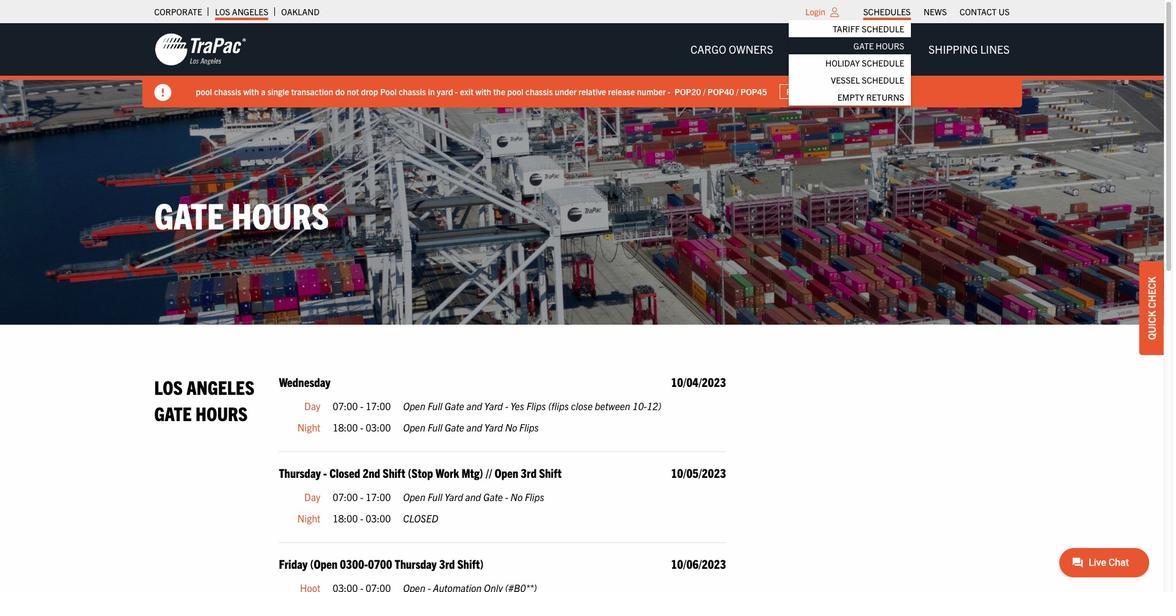 Task type: vqa. For each thing, say whether or not it's contained in the screenshot.
Late
no



Task type: describe. For each thing, give the bounding box(es) containing it.
number
[[637, 86, 666, 97]]

pop20
[[675, 86, 701, 97]]

18:00 - 03:00 for wednesday
[[333, 422, 391, 434]]

close
[[571, 400, 593, 412]]

los angeles link
[[215, 3, 269, 20]]

12)
[[647, 400, 662, 412]]

night for thursday - closed 2nd shift (stop work mtg) // open 3rd shift
[[298, 513, 321, 525]]

corporate
[[154, 6, 202, 17]]

2 / from the left
[[736, 86, 739, 97]]

schedules tariff schedule gate hours holiday schedule vessel schedule empty returns
[[826, 6, 911, 103]]

1 vertical spatial and
[[467, 422, 482, 434]]

lines
[[981, 42, 1010, 56]]

1 vertical spatial 3rd
[[439, 557, 455, 572]]

los angeles
[[215, 6, 269, 17]]

1 vertical spatial flips
[[520, 422, 539, 434]]

light image
[[831, 7, 839, 17]]

schedules
[[864, 6, 911, 17]]

login
[[806, 6, 826, 17]]

full for thursday - closed 2nd shift (stop work mtg) // open 3rd shift
[[428, 491, 443, 504]]

flips for 10/05/2023
[[525, 491, 544, 504]]

and for wednesday
[[467, 400, 482, 412]]

1 vertical spatial hours
[[231, 192, 329, 237]]

3 schedule from the top
[[862, 75, 905, 86]]

18:00 for wednesday
[[333, 422, 358, 434]]

2 full from the top
[[428, 422, 443, 434]]

release
[[608, 86, 635, 97]]

friday  (open 0300-0700 thursday 3rd shift)
[[279, 557, 484, 572]]

angeles for los angeles
[[232, 6, 269, 17]]

shift)
[[458, 557, 484, 572]]

closed
[[403, 513, 438, 525]]

07:00 for wednesday
[[333, 400, 358, 412]]

cargo
[[691, 42, 727, 56]]

open full gate and yard -  yes flips (flips close between 10-12)
[[403, 400, 662, 412]]

login link
[[806, 6, 826, 17]]

between
[[595, 400, 631, 412]]

3 chassis from the left
[[526, 86, 553, 97]]

open for open full yard and gate - no flips
[[403, 491, 426, 504]]

shipping lines link
[[919, 37, 1020, 62]]

gate hours link
[[789, 37, 911, 54]]

menu bar containing schedules tariff schedule gate hours holiday schedule vessel schedule empty returns
[[789, 3, 1016, 106]]

gate inside schedules tariff schedule gate hours holiday schedule vessel schedule empty returns
[[854, 40, 874, 51]]

day for wednesday
[[304, 400, 321, 412]]

news
[[924, 6, 947, 17]]

vessel schedule link
[[789, 72, 911, 89]]

in
[[428, 86, 435, 97]]

open for open full gate and yard -  yes flips (flips close between 10-12)
[[403, 400, 426, 412]]

1 chassis from the left
[[214, 86, 241, 97]]

yes
[[511, 400, 524, 412]]

quick
[[1146, 311, 1158, 340]]

check
[[1146, 277, 1158, 309]]

gate inside los angeles gate hours
[[154, 402, 192, 425]]

gate hours menu item
[[789, 37, 911, 54]]

1 shift from the left
[[383, 466, 405, 481]]

1 schedule from the top
[[862, 23, 905, 34]]

open full yard and gate - no flips
[[403, 491, 544, 504]]

open full gate and yard no flips
[[403, 422, 539, 434]]

empty returns link
[[789, 89, 911, 106]]

2nd
[[363, 466, 380, 481]]

(open
[[310, 557, 338, 572]]

holiday schedule link
[[789, 54, 911, 72]]

solid image
[[154, 84, 171, 101]]

trucking
[[793, 42, 846, 56]]

cargo owners
[[691, 42, 774, 56]]

10/06/2023
[[671, 557, 726, 572]]

menu bar inside banner
[[681, 37, 1020, 62]]

returns
[[867, 92, 905, 103]]

oakland link
[[281, 3, 320, 20]]

1 horizontal spatial 3rd
[[521, 466, 537, 481]]

tariff schedule link
[[789, 20, 911, 37]]

1 vertical spatial no
[[511, 491, 523, 504]]

companies
[[849, 42, 909, 56]]

trucking companies
[[793, 42, 909, 56]]

drop
[[361, 86, 378, 97]]

shipping lines
[[929, 42, 1010, 56]]

the
[[493, 86, 506, 97]]

2 with from the left
[[476, 86, 491, 97]]

10/04/2023
[[671, 374, 726, 390]]

gate hours
[[154, 192, 329, 237]]

relative
[[579, 86, 606, 97]]

news link
[[924, 3, 947, 20]]

pop40
[[708, 86, 734, 97]]

closed
[[330, 466, 360, 481]]

day for thursday - closed 2nd shift (stop work mtg) // open 3rd shift
[[304, 491, 321, 504]]

1 with from the left
[[243, 86, 259, 97]]

night for wednesday
[[298, 422, 321, 434]]

read link
[[780, 84, 815, 99]]

2 vertical spatial yard
[[445, 491, 463, 504]]

angeles for los angeles gate hours
[[187, 375, 255, 399]]

cargo owners link
[[681, 37, 783, 62]]

oakland
[[281, 6, 320, 17]]

pool chassis with a single transaction  do not drop pool chassis in yard -  exit with the pool chassis under relative release number -  pop20 / pop40 / pop45
[[196, 86, 767, 97]]

corporate link
[[154, 3, 202, 20]]

18:00 - 03:00 for thursday - closed 2nd shift (stop work mtg) // open 3rd shift
[[333, 513, 391, 525]]



Task type: locate. For each thing, give the bounding box(es) containing it.
1 night from the top
[[298, 422, 321, 434]]

and for thursday - closed 2nd shift (stop work mtg) // open 3rd shift
[[465, 491, 481, 504]]

los angeles gate hours
[[154, 375, 255, 425]]

3rd right //
[[521, 466, 537, 481]]

pool
[[196, 86, 212, 97], [508, 86, 524, 97]]

1 vertical spatial angeles
[[187, 375, 255, 399]]

10/05/2023
[[671, 466, 726, 481]]

03:00 for wednesday
[[366, 422, 391, 434]]

0 horizontal spatial los
[[154, 375, 183, 399]]

yard
[[485, 400, 503, 412], [485, 422, 503, 434], [445, 491, 463, 504]]

0 vertical spatial flips
[[527, 400, 546, 412]]

0 vertical spatial schedule
[[862, 23, 905, 34]]

yard left the yes
[[485, 400, 503, 412]]

shift
[[383, 466, 405, 481], [539, 466, 562, 481]]

not
[[347, 86, 359, 97]]

0 horizontal spatial with
[[243, 86, 259, 97]]

0300-
[[340, 557, 368, 572]]

0 vertical spatial hours
[[876, 40, 905, 51]]

1 vertical spatial 18:00 - 03:00
[[333, 513, 391, 525]]

1 vertical spatial 07:00
[[333, 491, 358, 504]]

07:00 for thursday - closed 2nd shift (stop work mtg) // open 3rd shift
[[333, 491, 358, 504]]

(flips
[[548, 400, 569, 412]]

pool right the
[[508, 86, 524, 97]]

2 03:00 from the top
[[366, 513, 391, 525]]

read
[[787, 86, 808, 97]]

los for los angeles gate hours
[[154, 375, 183, 399]]

open up closed
[[403, 491, 426, 504]]

2 shift from the left
[[539, 466, 562, 481]]

3rd left shift)
[[439, 557, 455, 572]]

0 vertical spatial thursday
[[279, 466, 321, 481]]

0 vertical spatial angeles
[[232, 6, 269, 17]]

0 vertical spatial 07:00 - 17:00
[[333, 400, 391, 412]]

pool
[[380, 86, 397, 97]]

open up thursday - closed 2nd shift (stop work mtg) // open 3rd shift
[[403, 422, 426, 434]]

1 / from the left
[[703, 86, 706, 97]]

menu bar
[[789, 3, 1016, 106], [681, 37, 1020, 62]]

1 horizontal spatial pool
[[508, 86, 524, 97]]

flips
[[527, 400, 546, 412], [520, 422, 539, 434], [525, 491, 544, 504]]

with left a
[[243, 86, 259, 97]]

trucking companies link
[[783, 37, 919, 62]]

1 vertical spatial los
[[154, 375, 183, 399]]

1 horizontal spatial chassis
[[399, 86, 426, 97]]

and
[[467, 400, 482, 412], [467, 422, 482, 434], [465, 491, 481, 504]]

gate
[[854, 40, 874, 51], [154, 192, 224, 237], [445, 400, 464, 412], [154, 402, 192, 425], [445, 422, 464, 434], [483, 491, 503, 504]]

1 horizontal spatial /
[[736, 86, 739, 97]]

2 vertical spatial flips
[[525, 491, 544, 504]]

07:00
[[333, 400, 358, 412], [333, 491, 358, 504]]

a
[[261, 86, 266, 97]]

with
[[243, 86, 259, 97], [476, 86, 491, 97]]

0 horizontal spatial shift
[[383, 466, 405, 481]]

do
[[335, 86, 345, 97]]

los for los angeles
[[215, 6, 230, 17]]

3 full from the top
[[428, 491, 443, 504]]

no
[[505, 422, 517, 434], [511, 491, 523, 504]]

1 17:00 from the top
[[366, 400, 391, 412]]

night
[[298, 422, 321, 434], [298, 513, 321, 525]]

friday
[[279, 557, 308, 572]]

open
[[403, 400, 426, 412], [403, 422, 426, 434], [495, 466, 518, 481], [403, 491, 426, 504]]

2 night from the top
[[298, 513, 321, 525]]

single
[[268, 86, 289, 97]]

and up open full gate and yard no flips
[[467, 400, 482, 412]]

1 18:00 - 03:00 from the top
[[333, 422, 391, 434]]

2 vertical spatial schedule
[[862, 75, 905, 86]]

0 vertical spatial 03:00
[[366, 422, 391, 434]]

0 horizontal spatial /
[[703, 86, 706, 97]]

chassis left a
[[214, 86, 241, 97]]

thursday left closed
[[279, 466, 321, 481]]

night down wednesday
[[298, 422, 321, 434]]

/
[[703, 86, 706, 97], [736, 86, 739, 97]]

//
[[486, 466, 492, 481]]

0 vertical spatial los
[[215, 6, 230, 17]]

full up closed
[[428, 491, 443, 504]]

thursday
[[279, 466, 321, 481], [395, 557, 437, 572]]

2 18:00 - 03:00 from the top
[[333, 513, 391, 525]]

menu bar containing cargo owners
[[681, 37, 1020, 62]]

2 day from the top
[[304, 491, 321, 504]]

open up open full gate and yard no flips
[[403, 400, 426, 412]]

hours inside los angeles gate hours
[[196, 402, 248, 425]]

contact us link
[[960, 3, 1010, 20]]

and down mtg)
[[465, 491, 481, 504]]

1 vertical spatial night
[[298, 513, 321, 525]]

angeles inside los angeles gate hours
[[187, 375, 255, 399]]

1 horizontal spatial shift
[[539, 466, 562, 481]]

/ left pop40
[[703, 86, 706, 97]]

0 vertical spatial full
[[428, 400, 443, 412]]

yard for no
[[485, 422, 503, 434]]

2 vertical spatial hours
[[196, 402, 248, 425]]

1 vertical spatial thursday
[[395, 557, 437, 572]]

night up (open
[[298, 513, 321, 525]]

0 vertical spatial no
[[505, 422, 517, 434]]

holiday
[[826, 57, 860, 68]]

transaction
[[291, 86, 333, 97]]

0 vertical spatial 18:00
[[333, 422, 358, 434]]

thursday - closed 2nd shift (stop work mtg) // open 3rd shift
[[279, 466, 562, 481]]

yard
[[437, 86, 453, 97]]

1 vertical spatial full
[[428, 422, 443, 434]]

1 03:00 from the top
[[366, 422, 391, 434]]

/ left pop45
[[736, 86, 739, 97]]

2 18:00 from the top
[[333, 513, 358, 525]]

full up open full gate and yard no flips
[[428, 400, 443, 412]]

pop45
[[741, 86, 767, 97]]

0 horizontal spatial pool
[[196, 86, 212, 97]]

yard down work
[[445, 491, 463, 504]]

03:00
[[366, 422, 391, 434], [366, 513, 391, 525]]

2 vertical spatial full
[[428, 491, 443, 504]]

0 vertical spatial 07:00
[[333, 400, 358, 412]]

owners
[[729, 42, 774, 56]]

work
[[436, 466, 459, 481]]

under
[[555, 86, 577, 97]]

with left the
[[476, 86, 491, 97]]

1 vertical spatial day
[[304, 491, 321, 504]]

angeles
[[232, 6, 269, 17], [187, 375, 255, 399]]

chassis left in
[[399, 86, 426, 97]]

contact us
[[960, 6, 1010, 17]]

1 vertical spatial schedule
[[862, 57, 905, 68]]

schedule down schedules
[[862, 23, 905, 34]]

03:00 for thursday - closed 2nd shift (stop work mtg) // open 3rd shift
[[366, 513, 391, 525]]

18:00
[[333, 422, 358, 434], [333, 513, 358, 525]]

0 horizontal spatial thursday
[[279, 466, 321, 481]]

los
[[215, 6, 230, 17], [154, 375, 183, 399]]

07:00 - 17:00 for wednesday
[[333, 400, 391, 412]]

1 vertical spatial 17:00
[[366, 491, 391, 504]]

pool right solid image on the left of the page
[[196, 86, 212, 97]]

0 vertical spatial yard
[[485, 400, 503, 412]]

menu containing tariff schedule
[[789, 20, 911, 106]]

17:00 for wednesday
[[366, 400, 391, 412]]

18:00 - 03:00 up 0300- at the left of page
[[333, 513, 391, 525]]

2 vertical spatial and
[[465, 491, 481, 504]]

0 vertical spatial 17:00
[[366, 400, 391, 412]]

1 07:00 from the top
[[333, 400, 358, 412]]

1 full from the top
[[428, 400, 443, 412]]

18:00 for thursday - closed 2nd shift (stop work mtg) // open 3rd shift
[[333, 513, 358, 525]]

0700
[[368, 557, 392, 572]]

schedule up returns
[[862, 75, 905, 86]]

exit
[[460, 86, 474, 97]]

menu
[[789, 20, 911, 106]]

chassis
[[214, 86, 241, 97], [399, 86, 426, 97], [526, 86, 553, 97]]

10-
[[633, 400, 647, 412]]

1 vertical spatial 03:00
[[366, 513, 391, 525]]

2 horizontal spatial chassis
[[526, 86, 553, 97]]

schedule down 'companies'
[[862, 57, 905, 68]]

3rd
[[521, 466, 537, 481], [439, 557, 455, 572]]

thursday right 0700
[[395, 557, 437, 572]]

schedule
[[862, 23, 905, 34], [862, 57, 905, 68], [862, 75, 905, 86]]

quick check link
[[1140, 262, 1164, 356]]

0 horizontal spatial 3rd
[[439, 557, 455, 572]]

18:00 down closed
[[333, 513, 358, 525]]

0 vertical spatial and
[[467, 400, 482, 412]]

full for wednesday
[[428, 400, 443, 412]]

03:00 up 2nd
[[366, 422, 391, 434]]

los angeles image
[[154, 32, 246, 67]]

banner containing cargo owners
[[0, 23, 1174, 108]]

1 18:00 from the top
[[333, 422, 358, 434]]

1 horizontal spatial with
[[476, 86, 491, 97]]

0 vertical spatial day
[[304, 400, 321, 412]]

1 day from the top
[[304, 400, 321, 412]]

yard for -
[[485, 400, 503, 412]]

0 vertical spatial night
[[298, 422, 321, 434]]

0 horizontal spatial chassis
[[214, 86, 241, 97]]

2 07:00 from the top
[[333, 491, 358, 504]]

open right //
[[495, 466, 518, 481]]

vessel
[[831, 75, 860, 86]]

17:00 for thursday - closed 2nd shift (stop work mtg) // open 3rd shift
[[366, 491, 391, 504]]

full up work
[[428, 422, 443, 434]]

1 vertical spatial yard
[[485, 422, 503, 434]]

18:00 - 03:00
[[333, 422, 391, 434], [333, 513, 391, 525]]

mtg)
[[462, 466, 483, 481]]

07:00 - 17:00 for thursday - closed 2nd shift (stop work mtg) // open 3rd shift
[[333, 491, 391, 504]]

day
[[304, 400, 321, 412], [304, 491, 321, 504]]

flips for 10/04/2023
[[527, 400, 546, 412]]

18:00 - 03:00 up 2nd
[[333, 422, 391, 434]]

yard down open full gate and yard -  yes flips (flips close between 10-12)
[[485, 422, 503, 434]]

los inside los angeles gate hours
[[154, 375, 183, 399]]

2 schedule from the top
[[862, 57, 905, 68]]

03:00 left closed
[[366, 513, 391, 525]]

1 07:00 - 17:00 from the top
[[333, 400, 391, 412]]

07:00 - 17:00
[[333, 400, 391, 412], [333, 491, 391, 504]]

schedules menu item
[[789, 3, 911, 106]]

chassis left under on the left top of the page
[[526, 86, 553, 97]]

0 vertical spatial 18:00 - 03:00
[[333, 422, 391, 434]]

2 17:00 from the top
[[366, 491, 391, 504]]

18:00 up closed
[[333, 422, 358, 434]]

contact
[[960, 6, 997, 17]]

0 vertical spatial 3rd
[[521, 466, 537, 481]]

schedules link
[[864, 3, 911, 20]]

empty
[[838, 92, 865, 103]]

1 pool from the left
[[196, 86, 212, 97]]

1 vertical spatial 18:00
[[333, 513, 358, 525]]

2 chassis from the left
[[399, 86, 426, 97]]

us
[[999, 6, 1010, 17]]

open for open full gate and yard no flips
[[403, 422, 426, 434]]

quick check
[[1146, 277, 1158, 340]]

2 pool from the left
[[508, 86, 524, 97]]

shipping
[[929, 42, 978, 56]]

and up mtg)
[[467, 422, 482, 434]]

tariff
[[833, 23, 860, 34]]

2 07:00 - 17:00 from the top
[[333, 491, 391, 504]]

1 horizontal spatial thursday
[[395, 557, 437, 572]]

(stop
[[408, 466, 433, 481]]

full
[[428, 400, 443, 412], [428, 422, 443, 434], [428, 491, 443, 504]]

banner
[[0, 23, 1174, 108]]

1 horizontal spatial los
[[215, 6, 230, 17]]

wednesday
[[279, 374, 331, 390]]

hours inside schedules tariff schedule gate hours holiday schedule vessel schedule empty returns
[[876, 40, 905, 51]]

1 vertical spatial 07:00 - 17:00
[[333, 491, 391, 504]]



